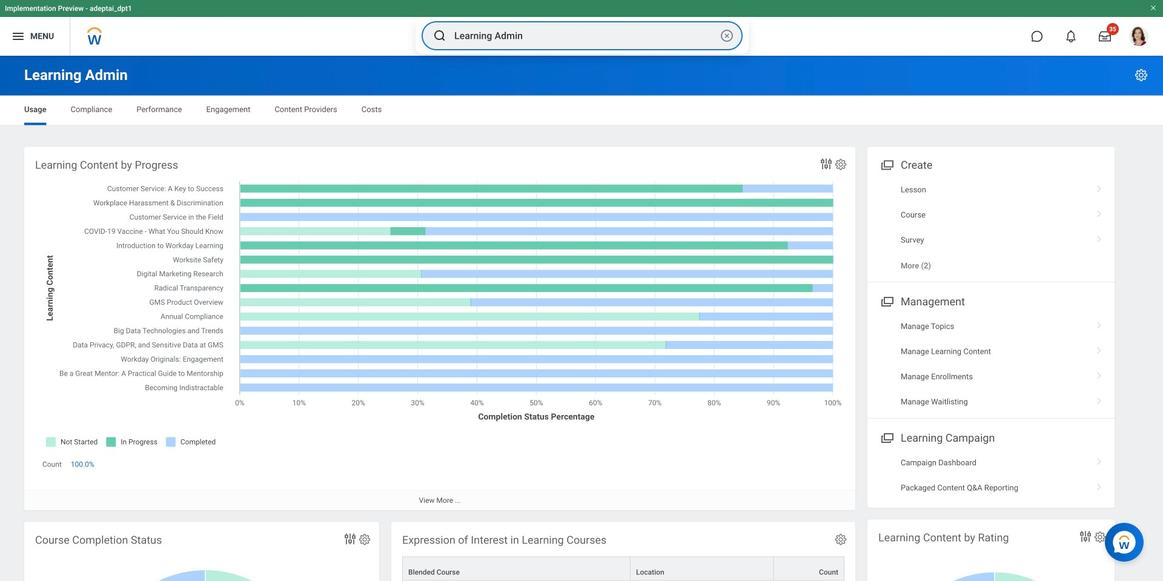 Task type: vqa. For each thing, say whether or not it's contained in the screenshot.
the middle Start
no



Task type: locate. For each thing, give the bounding box(es) containing it.
2 chevron right image from the top
[[1092, 231, 1108, 243]]

chevron right image
[[1092, 181, 1108, 193], [1092, 318, 1108, 330], [1092, 343, 1108, 355], [1092, 368, 1108, 380], [1092, 393, 1108, 405], [1092, 479, 1108, 491]]

chevron right image
[[1092, 206, 1108, 218], [1092, 231, 1108, 243], [1092, 454, 1108, 466]]

list
[[868, 177, 1115, 278], [868, 314, 1115, 415], [868, 450, 1115, 501]]

3 chevron right image from the top
[[1092, 343, 1108, 355]]

notifications large image
[[1066, 30, 1078, 42]]

configure and view chart data image left configure course completion status "icon"
[[343, 532, 358, 546]]

2 vertical spatial list
[[868, 450, 1115, 501]]

menu group image
[[879, 156, 895, 172], [879, 293, 895, 309]]

row
[[403, 557, 845, 581]]

1 menu group image from the top
[[879, 156, 895, 172]]

1 vertical spatial list
[[868, 314, 1115, 415]]

1 vertical spatial configure and view chart data image
[[343, 532, 358, 546]]

2 menu group image from the top
[[879, 293, 895, 309]]

3 list from the top
[[868, 450, 1115, 501]]

1 vertical spatial menu group image
[[879, 293, 895, 309]]

learning content by progress element
[[24, 147, 856, 510]]

configure and view chart data image inside course completion status element
[[343, 532, 358, 546]]

main content
[[0, 56, 1164, 581]]

1 horizontal spatial configure and view chart data image
[[820, 157, 834, 171]]

1 chevron right image from the top
[[1092, 181, 1108, 193]]

course completion status element
[[24, 522, 379, 581]]

6 chevron right image from the top
[[1092, 479, 1108, 491]]

tab list
[[12, 96, 1152, 125]]

0 vertical spatial list
[[868, 177, 1115, 278]]

0 vertical spatial menu group image
[[879, 156, 895, 172]]

None search field
[[416, 18, 749, 54]]

configure this page image
[[1135, 68, 1149, 82]]

0 vertical spatial configure and view chart data image
[[820, 157, 834, 171]]

close environment banner image
[[1151, 4, 1158, 12]]

inbox large image
[[1100, 30, 1112, 42]]

menu group image
[[879, 429, 895, 445]]

1 vertical spatial chevron right image
[[1092, 231, 1108, 243]]

0 horizontal spatial configure and view chart data image
[[343, 532, 358, 546]]

banner
[[0, 0, 1164, 56]]

configure and view chart data image for configure course completion status "icon"
[[343, 532, 358, 546]]

configure and view chart data image left configure learning content by progress image
[[820, 157, 834, 171]]

configure and view chart data image
[[820, 157, 834, 171], [343, 532, 358, 546]]

configure and view chart data image inside learning content by progress element
[[820, 157, 834, 171]]

configure course completion status image
[[358, 533, 372, 546]]

2 vertical spatial chevron right image
[[1092, 454, 1108, 466]]

0 vertical spatial chevron right image
[[1092, 206, 1108, 218]]

expression of interest in learning courses element
[[392, 522, 856, 581]]

row inside expression of interest in learning courses element
[[403, 557, 845, 581]]

2 list from the top
[[868, 314, 1115, 415]]



Task type: describe. For each thing, give the bounding box(es) containing it.
justify image
[[11, 29, 25, 44]]

Search Workday  search field
[[455, 22, 718, 49]]

2 chevron right image from the top
[[1092, 318, 1108, 330]]

configure learning content by progress image
[[835, 158, 848, 171]]

4 chevron right image from the top
[[1092, 368, 1108, 380]]

5 chevron right image from the top
[[1092, 393, 1108, 405]]

1 list from the top
[[868, 177, 1115, 278]]

profile logan mcneil image
[[1130, 27, 1149, 49]]

configure expression of interest in learning courses image
[[835, 533, 848, 546]]

learning content by rating element
[[868, 520, 1115, 581]]

menu group image for third list from the bottom
[[879, 156, 895, 172]]

menu group image for second list from the bottom of the page
[[879, 293, 895, 309]]

search image
[[433, 28, 447, 43]]

configure and view chart data image for configure learning content by progress image
[[820, 157, 834, 171]]

3 chevron right image from the top
[[1092, 454, 1108, 466]]

1 chevron right image from the top
[[1092, 206, 1108, 218]]

x circle image
[[720, 28, 735, 43]]



